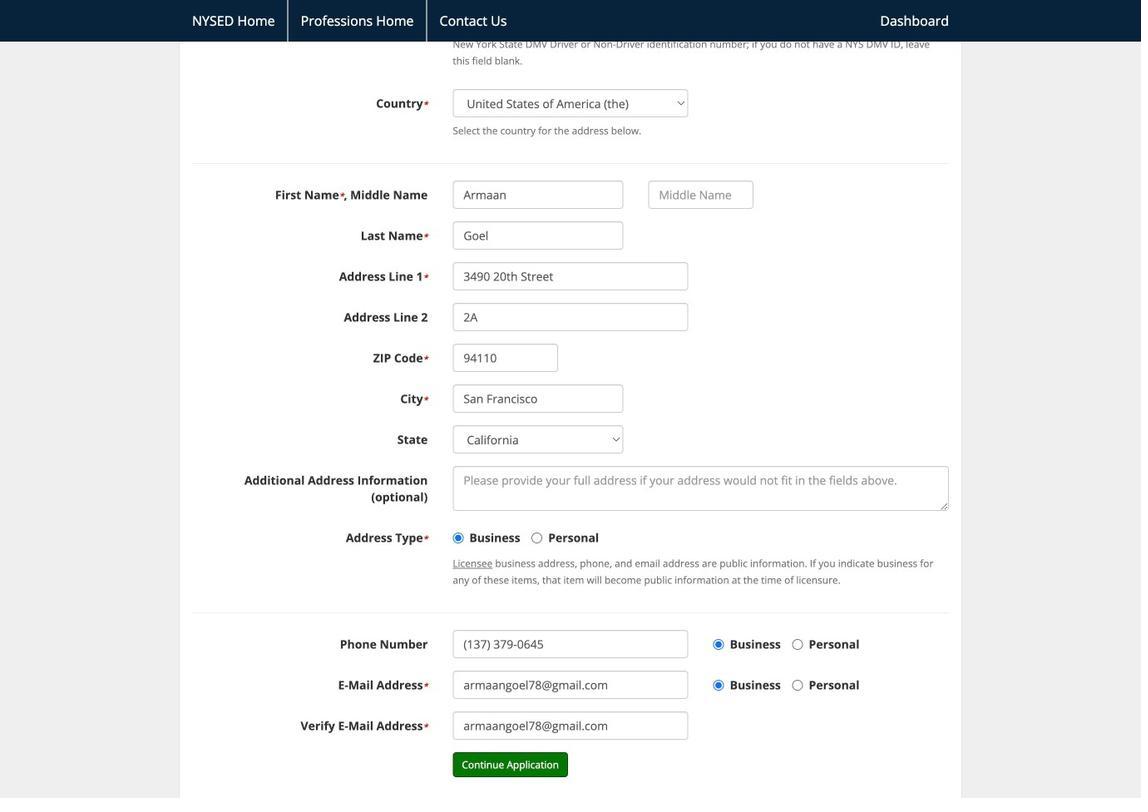 Task type: describe. For each thing, give the bounding box(es) containing it.
ID text field
[[453, 3, 624, 31]]

Please re-enter your e-mail address. text field
[[453, 712, 689, 740]]

Email text field
[[453, 671, 689, 699]]

Address Line 1 text field
[[453, 262, 689, 291]]

First Name text field
[[453, 181, 624, 209]]

Middle Name text field
[[649, 181, 754, 209]]



Task type: vqa. For each thing, say whether or not it's contained in the screenshot.
FIRST NAME Text Field at the top of the page
yes



Task type: locate. For each thing, give the bounding box(es) containing it.
None radio
[[453, 533, 464, 544], [532, 533, 543, 544], [714, 639, 725, 650], [793, 639, 804, 650], [714, 680, 725, 691], [793, 680, 804, 691], [453, 533, 464, 544], [532, 533, 543, 544], [714, 639, 725, 650], [793, 639, 804, 650], [714, 680, 725, 691], [793, 680, 804, 691]]

ZIP Code text field
[[453, 344, 558, 372]]

Last Name text field
[[453, 222, 624, 250]]

Please provide your full address if your address would not fit in the fields above. text field
[[453, 466, 950, 511]]

Enter phone number (optional) text field
[[453, 630, 689, 658]]

Address Line 2 text field
[[453, 303, 689, 331]]

None submit
[[453, 753, 568, 778]]

City text field
[[453, 385, 624, 413]]



